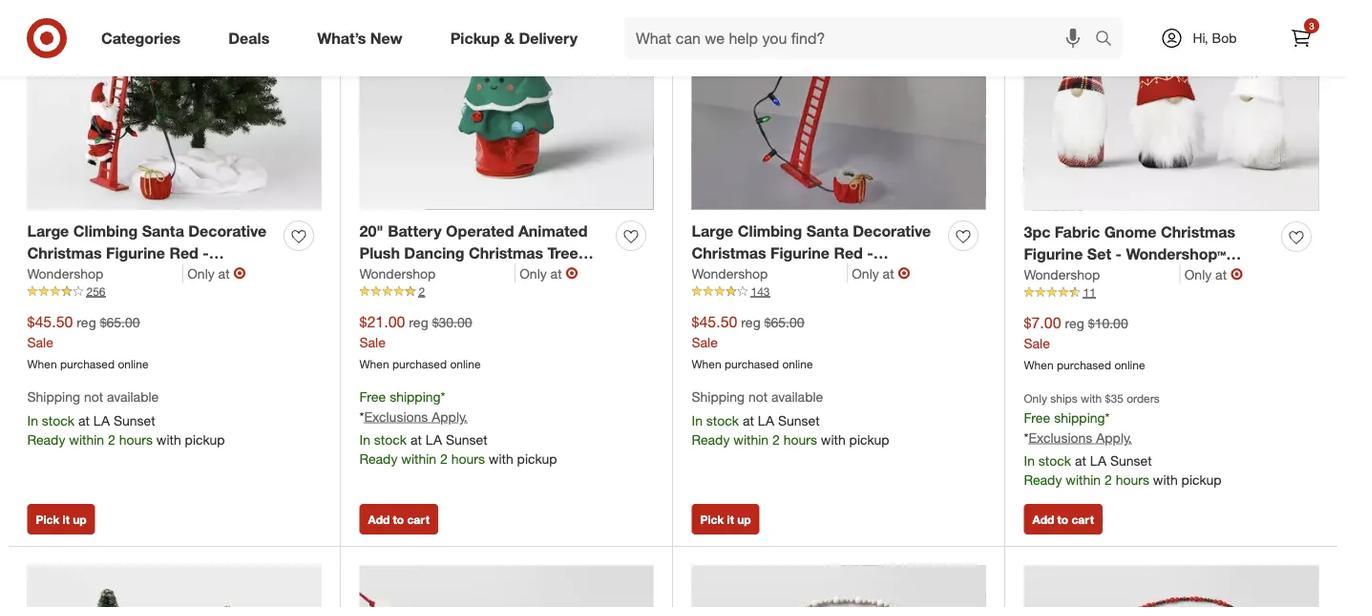 Task type: locate. For each thing, give the bounding box(es) containing it.
$45.50 for 143
[[692, 313, 738, 331]]

reg inside the "$21.00 reg $30.00 sale when purchased online"
[[409, 314, 429, 331]]

animated
[[519, 222, 588, 241]]

pickup & delivery link
[[434, 17, 602, 59]]

20" battery operated animated plush dancing christmas tree sculpture - wondershop™ green image
[[360, 0, 654, 210], [360, 0, 654, 210]]

add
[[368, 512, 390, 527], [1033, 512, 1055, 527]]

when for 11
[[1025, 358, 1054, 372]]

what's
[[317, 29, 366, 47]]

2 link
[[360, 283, 654, 300]]

1 horizontal spatial shipping
[[1055, 409, 1106, 426]]

when inside the "$21.00 reg $30.00 sale when purchased online"
[[360, 357, 389, 371]]

decorative
[[188, 222, 267, 241], [853, 222, 932, 241]]

large climbing santa decorative christmas figurine red - wondershop™ link
[[27, 221, 277, 284], [692, 221, 941, 284]]

reg for 11
[[1066, 315, 1085, 332]]

1 add to cart from the left
[[368, 512, 430, 527]]

*
[[441, 388, 446, 405], [360, 408, 364, 425], [1106, 409, 1111, 426], [1025, 429, 1029, 446]]

only for 143
[[852, 265, 880, 282]]

0 horizontal spatial shipping not available in stock at  la sunset ready within 2 hours with pickup
[[27, 388, 225, 448]]

red for 256
[[169, 244, 199, 263]]

pickup inside the only ships with $35 orders free shipping * * exclusions apply. in stock at  la sunset ready within 2 hours with pickup
[[1182, 471, 1222, 488]]

1 horizontal spatial santa
[[807, 222, 849, 241]]

wondershop link down set at the right
[[1025, 265, 1181, 284]]

1 add to cart button from the left
[[360, 504, 438, 535]]

2 pick it up from the left
[[701, 512, 751, 527]]

large
[[27, 222, 69, 241], [692, 222, 734, 241]]

2pc 6" decorative sisal christmas bottle brush tree set green - wondershop™ image
[[27, 566, 321, 608], [27, 566, 321, 608]]

available for 143
[[772, 388, 824, 405]]

it for 256
[[63, 512, 70, 527]]

add to cart for $7.00
[[1033, 512, 1095, 527]]

shipping down the "$21.00 reg $30.00 sale when purchased online"
[[390, 388, 441, 405]]

0 horizontal spatial free
[[360, 388, 386, 405]]

online inside the "$21.00 reg $30.00 sale when purchased online"
[[450, 357, 481, 371]]

0 horizontal spatial add to cart
[[368, 512, 430, 527]]

sale for 11
[[1025, 335, 1051, 352]]

when inside $7.00 reg $10.00 sale when purchased online
[[1025, 358, 1054, 372]]

1 climbing from the left
[[73, 222, 138, 241]]

large climbing santa decorative christmas figurine red - wondershop™ for 143
[[692, 222, 932, 284]]

0 horizontal spatial red
[[169, 244, 199, 263]]

decorative up the 256 link
[[188, 222, 267, 241]]

1 shipping not available in stock at  la sunset ready within 2 hours with pickup from the left
[[27, 388, 225, 448]]

pickup
[[185, 431, 225, 448], [850, 431, 890, 448], [517, 450, 557, 467], [1182, 471, 1222, 488]]

to
[[393, 512, 404, 527], [1058, 512, 1069, 527]]

1 horizontal spatial shipping
[[692, 388, 745, 405]]

0 horizontal spatial large climbing santa decorative christmas figurine red - wondershop™
[[27, 222, 267, 284]]

0 horizontal spatial it
[[63, 512, 70, 527]]

2 inside the only ships with $35 orders free shipping * * exclusions apply. in stock at  la sunset ready within 2 hours with pickup
[[1105, 471, 1113, 488]]

¬ down tree
[[566, 264, 579, 283]]

0 horizontal spatial add
[[368, 512, 390, 527]]

large climbing santa decorative christmas figurine red - wondershop™ link for 256
[[27, 221, 277, 284]]

-
[[203, 244, 209, 263], [868, 244, 874, 263], [1116, 245, 1122, 264], [434, 266, 440, 284]]

0 vertical spatial shipping
[[390, 388, 441, 405]]

0 horizontal spatial climbing
[[73, 222, 138, 241]]

wondershop link
[[27, 264, 184, 283], [360, 264, 516, 283], [692, 264, 848, 283], [1025, 265, 1181, 284]]

3pc
[[1025, 223, 1051, 242]]

shipping not available in stock at  la sunset ready within 2 hours with pickup
[[27, 388, 225, 448], [692, 388, 890, 448]]

2 $45.50 from the left
[[692, 313, 738, 331]]

wondershop
[[27, 265, 103, 282], [360, 265, 436, 282], [692, 265, 768, 282], [1025, 266, 1101, 283]]

wondershop link down 'dancing'
[[360, 264, 516, 283]]

¬ up the 256 link
[[234, 264, 246, 283]]

&
[[504, 29, 515, 47]]

reg down 256
[[77, 314, 96, 331]]

christmas down operated
[[469, 244, 544, 263]]

online down "143" link
[[783, 357, 813, 371]]

reg left $30.00
[[409, 314, 429, 331]]

within
[[69, 431, 104, 448], [734, 431, 769, 448], [401, 450, 437, 467], [1066, 471, 1102, 488]]

pick it up button
[[27, 504, 95, 535], [692, 504, 760, 535]]

$21.00 reg $30.00 sale when purchased online
[[360, 313, 481, 371]]

figurine up "143" link
[[771, 244, 830, 263]]

0 horizontal spatial $65.00
[[100, 314, 140, 331]]

$45.50 reg $65.00 sale when purchased online down 256
[[27, 313, 149, 371]]

up for 256
[[73, 512, 87, 527]]

apply. inside the only ships with $35 orders free shipping * * exclusions apply. in stock at  la sunset ready within 2 hours with pickup
[[1097, 429, 1133, 446]]

0 horizontal spatial add to cart button
[[360, 504, 438, 535]]

1 horizontal spatial up
[[738, 512, 751, 527]]

1 horizontal spatial climbing
[[738, 222, 803, 241]]

2 add to cart from the left
[[1033, 512, 1095, 527]]

climbing for 256
[[73, 222, 138, 241]]

1 pick it up button from the left
[[27, 504, 95, 535]]

0 horizontal spatial apply.
[[432, 408, 468, 425]]

reg for 2
[[409, 314, 429, 331]]

exclusions apply. link down ships
[[1029, 429, 1133, 446]]

deals
[[229, 29, 270, 47]]

stock inside free shipping * * exclusions apply. in stock at  la sunset ready within 2 hours with pickup
[[374, 431, 407, 448]]

1 to from the left
[[393, 512, 404, 527]]

$45.50
[[27, 313, 73, 331], [692, 313, 738, 331]]

reg
[[77, 314, 96, 331], [409, 314, 429, 331], [742, 314, 761, 331], [1066, 315, 1085, 332]]

1 shipping from the left
[[27, 388, 80, 405]]

only
[[187, 265, 215, 282], [520, 265, 547, 282], [852, 265, 880, 282], [1185, 266, 1212, 283], [1025, 391, 1048, 406]]

2 large from the left
[[692, 222, 734, 241]]

1 $65.00 from the left
[[100, 314, 140, 331]]

exclusions apply. link down the "$21.00 reg $30.00 sale when purchased online"
[[364, 408, 468, 425]]

santa up "143" link
[[807, 222, 849, 241]]

search
[[1087, 31, 1133, 49]]

shipping down ships
[[1055, 409, 1106, 426]]

only up "143" link
[[852, 265, 880, 282]]

2 pick from the left
[[701, 512, 724, 527]]

apply. down $35
[[1097, 429, 1133, 446]]

wondershop link for 143
[[692, 264, 848, 283]]

11
[[1084, 285, 1097, 300]]

sunset
[[114, 412, 155, 429], [778, 412, 820, 429], [446, 431, 488, 448], [1111, 452, 1153, 469]]

ships
[[1051, 391, 1078, 406]]

figurine up the 256 link
[[106, 244, 165, 263]]

only ships with $35 orders free shipping * * exclusions apply. in stock at  la sunset ready within 2 hours with pickup
[[1025, 391, 1222, 488]]

0 horizontal spatial shipping
[[390, 388, 441, 405]]

2 add to cart button from the left
[[1025, 504, 1103, 535]]

christmas up 256
[[27, 244, 102, 263]]

ready inside free shipping * * exclusions apply. in stock at  la sunset ready within 2 hours with pickup
[[360, 450, 398, 467]]

christmas up 11 link
[[1162, 223, 1236, 242]]

1 large from the left
[[27, 222, 69, 241]]

only up the '2' link
[[520, 265, 547, 282]]

hours inside free shipping * * exclusions apply. in stock at  la sunset ready within 2 hours with pickup
[[452, 450, 485, 467]]

add to cart button for $21.00
[[360, 504, 438, 535]]

1 horizontal spatial available
[[772, 388, 824, 405]]

purchased down 143
[[725, 357, 780, 371]]

6' wood bead decorative christmas garland white/cream - wondershop™ image
[[692, 566, 986, 608], [692, 566, 986, 608]]

1 horizontal spatial cart
[[1072, 512, 1095, 527]]

20"
[[360, 222, 384, 241]]

ready
[[27, 431, 65, 448], [692, 431, 730, 448], [360, 450, 398, 467], [1025, 471, 1063, 488]]

wondershop for 2
[[360, 265, 436, 282]]

2 to from the left
[[1058, 512, 1069, 527]]

0 horizontal spatial pick
[[36, 512, 59, 527]]

1 horizontal spatial large
[[692, 222, 734, 241]]

online for 11
[[1115, 358, 1146, 372]]

cart for $7.00
[[1072, 512, 1095, 527]]

0 horizontal spatial not
[[84, 388, 103, 405]]

0 horizontal spatial up
[[73, 512, 87, 527]]

2 shipping from the left
[[692, 388, 745, 405]]

2 up from the left
[[738, 512, 751, 527]]

- inside 3pc fabric gnome christmas figurine set - wondershop™ white/red
[[1116, 245, 1122, 264]]

apply.
[[432, 408, 468, 425], [1097, 429, 1133, 446]]

when
[[27, 357, 57, 371], [360, 357, 389, 371], [692, 357, 722, 371], [1025, 358, 1054, 372]]

red up the 256 link
[[169, 244, 199, 263]]

0 horizontal spatial pick it up
[[36, 512, 87, 527]]

christmas
[[1162, 223, 1236, 242], [27, 244, 102, 263], [469, 244, 544, 263], [692, 244, 767, 263]]

¬
[[234, 264, 246, 283], [566, 264, 579, 283], [898, 264, 911, 283], [1231, 265, 1244, 284]]

orders
[[1127, 391, 1160, 406]]

0 horizontal spatial pick it up button
[[27, 504, 95, 535]]

sale inside the "$21.00 reg $30.00 sale when purchased online"
[[360, 334, 386, 351]]

1 red from the left
[[169, 244, 199, 263]]

2 it from the left
[[727, 512, 734, 527]]

sale inside $7.00 reg $10.00 sale when purchased online
[[1025, 335, 1051, 352]]

pick it up for 143
[[701, 512, 751, 527]]

0 horizontal spatial shipping
[[27, 388, 80, 405]]

¬ up 11 link
[[1231, 265, 1244, 284]]

$65.00 down 256
[[100, 314, 140, 331]]

- down 'dancing'
[[434, 266, 440, 284]]

1 horizontal spatial $45.50
[[692, 313, 738, 331]]

add to cart button
[[360, 504, 438, 535], [1025, 504, 1103, 535]]

it for 143
[[727, 512, 734, 527]]

apply. down the "$21.00 reg $30.00 sale when purchased online"
[[432, 408, 468, 425]]

reg down 143
[[742, 314, 761, 331]]

2
[[419, 284, 425, 299], [108, 431, 115, 448], [773, 431, 780, 448], [440, 450, 448, 467], [1105, 471, 1113, 488]]

purchased up ships
[[1057, 358, 1112, 372]]

large climbing santa decorative christmas figurine red - wondershop™ image
[[27, 0, 321, 210], [27, 0, 321, 210], [692, 0, 986, 210], [692, 0, 986, 210]]

1 vertical spatial exclusions
[[1029, 429, 1093, 446]]

$45.50 reg $65.00 sale when purchased online down 143
[[692, 313, 813, 371]]

add to cart
[[368, 512, 430, 527], [1033, 512, 1095, 527]]

wondershop for 11
[[1025, 266, 1101, 283]]

1 pick from the left
[[36, 512, 59, 527]]

1 horizontal spatial $45.50 reg $65.00 sale when purchased online
[[692, 313, 813, 371]]

0 horizontal spatial $45.50
[[27, 313, 73, 331]]

$65.00 down 143
[[765, 314, 805, 331]]

set
[[1088, 245, 1112, 264]]

purchased down $30.00
[[393, 357, 447, 371]]

purchased inside the "$21.00 reg $30.00 sale when purchased online"
[[393, 357, 447, 371]]

pick it up
[[36, 512, 87, 527], [701, 512, 751, 527]]

2 cart from the left
[[1072, 512, 1095, 527]]

large for 143
[[692, 222, 734, 241]]

wondershop up 11
[[1025, 266, 1101, 283]]

only up the 256 link
[[187, 265, 215, 282]]

wondershop link for 256
[[27, 264, 184, 283]]

2 decorative from the left
[[853, 222, 932, 241]]

only left ships
[[1025, 391, 1048, 406]]

red up "143" link
[[834, 244, 863, 263]]

in inside the only ships with $35 orders free shipping * * exclusions apply. in stock at  la sunset ready within 2 hours with pickup
[[1025, 452, 1035, 469]]

only inside the only ships with $35 orders free shipping * * exclusions apply. in stock at  la sunset ready within 2 hours with pickup
[[1025, 391, 1048, 406]]

decorative up "143" link
[[853, 222, 932, 241]]

santa
[[142, 222, 184, 241], [807, 222, 849, 241]]

1 cart from the left
[[407, 512, 430, 527]]

santa for 256
[[142, 222, 184, 241]]

3' fabric 'merry christmas' with pom poms decorative wall garland red - wondershop™ image
[[360, 566, 654, 608], [360, 566, 654, 608]]

1 large climbing santa decorative christmas figurine red - wondershop™ from the left
[[27, 222, 267, 284]]

0 horizontal spatial figurine
[[106, 244, 165, 263]]

3pc fabric gnome christmas figurine set - wondershop™ white/red image
[[1025, 0, 1320, 211], [1025, 0, 1320, 211]]

purchased down 256
[[60, 357, 115, 371]]

tree
[[548, 244, 579, 263]]

only at ¬
[[187, 264, 246, 283], [520, 264, 579, 283], [852, 264, 911, 283], [1185, 265, 1244, 284]]

0 horizontal spatial cart
[[407, 512, 430, 527]]

1 vertical spatial shipping
[[1055, 409, 1106, 426]]

1 horizontal spatial figurine
[[771, 244, 830, 263]]

free down $7.00 reg $10.00 sale when purchased online on the right
[[1025, 409, 1051, 426]]

11 link
[[1025, 284, 1320, 301]]

when for 256
[[27, 357, 57, 371]]

only up 11 link
[[1185, 266, 1212, 283]]

What can we help you find? suggestions appear below search field
[[625, 17, 1100, 59]]

0 horizontal spatial santa
[[142, 222, 184, 241]]

¬ for 2
[[566, 264, 579, 283]]

only at ¬ up the 256 link
[[187, 264, 246, 283]]

2 large climbing santa decorative christmas figurine red - wondershop™ link from the left
[[692, 221, 941, 284]]

2 climbing from the left
[[738, 222, 803, 241]]

decorative for 143
[[853, 222, 932, 241]]

1 horizontal spatial it
[[727, 512, 734, 527]]

apply. inside free shipping * * exclusions apply. in stock at  la sunset ready within 2 hours with pickup
[[432, 408, 468, 425]]

2 pick it up button from the left
[[692, 504, 760, 535]]

2 santa from the left
[[807, 222, 849, 241]]

search button
[[1087, 17, 1133, 63]]

0 vertical spatial exclusions
[[364, 408, 428, 425]]

operated
[[446, 222, 514, 241]]

categories link
[[85, 17, 205, 59]]

dancing
[[404, 244, 465, 263]]

1 horizontal spatial pick it up
[[701, 512, 751, 527]]

1 vertical spatial apply.
[[1097, 429, 1133, 446]]

1 not from the left
[[84, 388, 103, 405]]

online down $30.00
[[450, 357, 481, 371]]

1 $45.50 from the left
[[27, 313, 73, 331]]

1 horizontal spatial add
[[1033, 512, 1055, 527]]

online inside $7.00 reg $10.00 sale when purchased online
[[1115, 358, 1146, 372]]

climbing up 143
[[738, 222, 803, 241]]

1 horizontal spatial to
[[1058, 512, 1069, 527]]

exclusions down the "$21.00 reg $30.00 sale when purchased online"
[[364, 408, 428, 425]]

1 it from the left
[[63, 512, 70, 527]]

2 add from the left
[[1033, 512, 1055, 527]]

1 horizontal spatial decorative
[[853, 222, 932, 241]]

in
[[27, 412, 38, 429], [692, 412, 703, 429], [360, 431, 371, 448], [1025, 452, 1035, 469]]

add to cart button for $7.00
[[1025, 504, 1103, 535]]

- up the 256 link
[[203, 244, 209, 263]]

1 $45.50 reg $65.00 sale when purchased online from the left
[[27, 313, 149, 371]]

1 horizontal spatial large climbing santa decorative christmas figurine red - wondershop™ link
[[692, 221, 941, 284]]

not for 143
[[749, 388, 768, 405]]

figurine for 143
[[771, 244, 830, 263]]

0 horizontal spatial exclusions
[[364, 408, 428, 425]]

2 not from the left
[[749, 388, 768, 405]]

1 horizontal spatial apply.
[[1097, 429, 1133, 446]]

2 red from the left
[[834, 244, 863, 263]]

at inside the only ships with $35 orders free shipping * * exclusions apply. in stock at  la sunset ready within 2 hours with pickup
[[1076, 452, 1087, 469]]

purchased for 143
[[725, 357, 780, 371]]

available
[[107, 388, 159, 405], [772, 388, 824, 405]]

3 link
[[1281, 17, 1323, 59]]

free
[[360, 388, 386, 405], [1025, 409, 1051, 426]]

2 large climbing santa decorative christmas figurine red - wondershop™ from the left
[[692, 222, 932, 284]]

santa up the 256 link
[[142, 222, 184, 241]]

only at ¬ up 11 link
[[1185, 265, 1244, 284]]

shipping
[[27, 388, 80, 405], [692, 388, 745, 405]]

0 horizontal spatial available
[[107, 388, 159, 405]]

1 vertical spatial exclusions apply. link
[[1029, 429, 1133, 446]]

shipping for 256
[[27, 388, 80, 405]]

what's new
[[317, 29, 403, 47]]

not
[[84, 388, 103, 405], [749, 388, 768, 405]]

pickup
[[451, 29, 500, 47]]

climbing up 256
[[73, 222, 138, 241]]

wondershop up 256
[[27, 265, 103, 282]]

1 horizontal spatial pick
[[701, 512, 724, 527]]

0 horizontal spatial to
[[393, 512, 404, 527]]

1 horizontal spatial pick it up button
[[692, 504, 760, 535]]

¬ up "143" link
[[898, 264, 911, 283]]

1 horizontal spatial free
[[1025, 409, 1051, 426]]

online down the 256 link
[[118, 357, 149, 371]]

red
[[169, 244, 199, 263], [834, 244, 863, 263]]

1 horizontal spatial shipping not available in stock at  la sunset ready within 2 hours with pickup
[[692, 388, 890, 448]]

purchased inside $7.00 reg $10.00 sale when purchased online
[[1057, 358, 1112, 372]]

6' wood bead decorative christmas garland red - wondershop™ image
[[1025, 566, 1320, 608], [1025, 566, 1320, 608]]

cart
[[407, 512, 430, 527], [1072, 512, 1095, 527]]

it
[[63, 512, 70, 527], [727, 512, 734, 527]]

only at ¬ for 11
[[1185, 265, 1244, 284]]

pick
[[36, 512, 59, 527], [701, 512, 724, 527]]

online up orders at bottom
[[1115, 358, 1146, 372]]

within inside free shipping * * exclusions apply. in stock at  la sunset ready within 2 hours with pickup
[[401, 450, 437, 467]]

purchased for 2
[[393, 357, 447, 371]]

large climbing santa decorative christmas figurine red - wondershop™ for 256
[[27, 222, 267, 284]]

0 horizontal spatial $45.50 reg $65.00 sale when purchased online
[[27, 313, 149, 371]]

wondershop link up 256
[[27, 264, 184, 283]]

1 horizontal spatial add to cart
[[1033, 512, 1095, 527]]

shipping not available in stock at  la sunset ready within 2 hours with pickup for 256
[[27, 388, 225, 448]]

large climbing santa decorative christmas figurine red - wondershop™ link for 143
[[692, 221, 941, 284]]

2 $65.00 from the left
[[765, 314, 805, 331]]

only at ¬ up "143" link
[[852, 264, 911, 283]]

1 horizontal spatial not
[[749, 388, 768, 405]]

exclusions down ships
[[1029, 429, 1093, 446]]

1 add from the left
[[368, 512, 390, 527]]

sale for 2
[[360, 334, 386, 351]]

1 horizontal spatial $65.00
[[765, 314, 805, 331]]

1 horizontal spatial add to cart button
[[1025, 504, 1103, 535]]

hours inside the only ships with $35 orders free shipping * * exclusions apply. in stock at  la sunset ready within 2 hours with pickup
[[1116, 471, 1150, 488]]

0 vertical spatial exclusions apply. link
[[364, 408, 468, 425]]

$65.00
[[100, 314, 140, 331], [765, 314, 805, 331]]

reg inside $7.00 reg $10.00 sale when purchased online
[[1066, 315, 1085, 332]]

¬ for 256
[[234, 264, 246, 283]]

2 horizontal spatial figurine
[[1025, 245, 1084, 264]]

wondershop down plush at the left top of the page
[[360, 265, 436, 282]]

only at ¬ for 2
[[520, 264, 579, 283]]

wondershop up 143
[[692, 265, 768, 282]]

1 pick it up from the left
[[36, 512, 87, 527]]

with
[[1081, 391, 1103, 406], [156, 431, 181, 448], [821, 431, 846, 448], [489, 450, 514, 467], [1154, 471, 1179, 488]]

2 $45.50 reg $65.00 sale when purchased online from the left
[[692, 313, 813, 371]]

at
[[218, 265, 230, 282], [551, 265, 562, 282], [883, 265, 895, 282], [1216, 266, 1228, 283], [78, 412, 90, 429], [743, 412, 755, 429], [411, 431, 422, 448], [1076, 452, 1087, 469]]

143
[[751, 284, 770, 299]]

wondershop for 256
[[27, 265, 103, 282]]

online for 143
[[783, 357, 813, 371]]

only at ¬ for 143
[[852, 264, 911, 283]]

1 large climbing santa decorative christmas figurine red - wondershop™ link from the left
[[27, 221, 277, 284]]

free shipping * * exclusions apply. in stock at  la sunset ready within 2 hours with pickup
[[360, 388, 557, 467]]

to for $7.00
[[1058, 512, 1069, 527]]

hours
[[119, 431, 153, 448], [784, 431, 818, 448], [452, 450, 485, 467], [1116, 471, 1150, 488]]

only for 256
[[187, 265, 215, 282]]

only at ¬ down tree
[[520, 264, 579, 283]]

shipping
[[390, 388, 441, 405], [1055, 409, 1106, 426]]

2 available from the left
[[772, 388, 824, 405]]

0 horizontal spatial exclusions apply. link
[[364, 408, 468, 425]]

0 horizontal spatial decorative
[[188, 222, 267, 241]]

up for 143
[[738, 512, 751, 527]]

1 decorative from the left
[[188, 222, 267, 241]]

free inside the only ships with $35 orders free shipping * * exclusions apply. in stock at  la sunset ready within 2 hours with pickup
[[1025, 409, 1051, 426]]

climbing for 143
[[738, 222, 803, 241]]

when for 2
[[360, 357, 389, 371]]

christmas up 143
[[692, 244, 767, 263]]

only for 2
[[520, 265, 547, 282]]

purchased
[[60, 357, 115, 371], [393, 357, 447, 371], [725, 357, 780, 371], [1057, 358, 1112, 372]]

exclusions apply. link
[[364, 408, 468, 425], [1029, 429, 1133, 446]]

reg right $7.00
[[1066, 315, 1085, 332]]

1 vertical spatial free
[[1025, 409, 1051, 426]]

wondershop link up 143
[[692, 264, 848, 283]]

$65.00 for 256
[[100, 314, 140, 331]]

figurine up white/red
[[1025, 245, 1084, 264]]

1 horizontal spatial red
[[834, 244, 863, 263]]

0 horizontal spatial large
[[27, 222, 69, 241]]

$45.50 reg $65.00 sale when purchased online
[[27, 313, 149, 371], [692, 313, 813, 371]]

1 horizontal spatial large climbing santa decorative christmas figurine red - wondershop™
[[692, 222, 932, 284]]

1 horizontal spatial exclusions apply. link
[[1029, 429, 1133, 446]]

stock inside the only ships with $35 orders free shipping * * exclusions apply. in stock at  la sunset ready within 2 hours with pickup
[[1039, 452, 1072, 469]]

online for 2
[[450, 357, 481, 371]]

shipping for 143
[[692, 388, 745, 405]]

1 santa from the left
[[142, 222, 184, 241]]

large for 256
[[27, 222, 69, 241]]

1 horizontal spatial exclusions
[[1029, 429, 1093, 446]]

exclusions
[[364, 408, 428, 425], [1029, 429, 1093, 446]]

- right set at the right
[[1116, 245, 1122, 264]]

sale
[[27, 334, 53, 351], [360, 334, 386, 351], [692, 334, 718, 351], [1025, 335, 1051, 352]]

0 horizontal spatial large climbing santa decorative christmas figurine red - wondershop™ link
[[27, 221, 277, 284]]

1 up from the left
[[73, 512, 87, 527]]

0 vertical spatial apply.
[[432, 408, 468, 425]]

2 shipping not available in stock at  la sunset ready within 2 hours with pickup from the left
[[692, 388, 890, 448]]

within inside the only ships with $35 orders free shipping * * exclusions apply. in stock at  la sunset ready within 2 hours with pickup
[[1066, 471, 1102, 488]]

1 available from the left
[[107, 388, 159, 405]]

0 vertical spatial free
[[360, 388, 386, 405]]

stock
[[42, 412, 75, 429], [707, 412, 739, 429], [374, 431, 407, 448], [1039, 452, 1072, 469]]

free down the "$21.00 reg $30.00 sale when purchased online"
[[360, 388, 386, 405]]



Task type: describe. For each thing, give the bounding box(es) containing it.
sunset inside free shipping * * exclusions apply. in stock at  la sunset ready within 2 hours with pickup
[[446, 431, 488, 448]]

$21.00
[[360, 313, 405, 331]]

wondershop™ inside 3pc fabric gnome christmas figurine set - wondershop™ white/red
[[1127, 245, 1227, 264]]

$10.00
[[1089, 315, 1129, 332]]

$7.00 reg $10.00 sale when purchased online
[[1025, 314, 1146, 372]]

wondershop link for 2
[[360, 264, 516, 283]]

wondershop™ inside 20" battery operated animated plush dancing christmas tree sculpture - wondershop™ green
[[444, 266, 544, 284]]

sunset inside the only ships with $35 orders free shipping * * exclusions apply. in stock at  la sunset ready within 2 hours with pickup
[[1111, 452, 1153, 469]]

only at ¬ for 256
[[187, 264, 246, 283]]

bob
[[1213, 30, 1238, 46]]

pick it up button for 256
[[27, 504, 95, 535]]

only for 11
[[1185, 266, 1212, 283]]

256
[[86, 284, 106, 299]]

cart for $21.00
[[407, 512, 430, 527]]

gnome
[[1105, 223, 1157, 242]]

deals link
[[212, 17, 294, 59]]

christmas inside 20" battery operated animated plush dancing christmas tree sculpture - wondershop™ green
[[469, 244, 544, 263]]

sale for 256
[[27, 334, 53, 351]]

free inside free shipping * * exclusions apply. in stock at  la sunset ready within 2 hours with pickup
[[360, 388, 386, 405]]

pick it up button for 143
[[692, 504, 760, 535]]

$65.00 for 143
[[765, 314, 805, 331]]

20" battery operated animated plush dancing christmas tree sculpture - wondershop™ green
[[360, 222, 593, 284]]

la inside free shipping * * exclusions apply. in stock at  la sunset ready within 2 hours with pickup
[[426, 431, 442, 448]]

plush
[[360, 244, 400, 263]]

exclusions inside the only ships with $35 orders free shipping * * exclusions apply. in stock at  la sunset ready within 2 hours with pickup
[[1029, 429, 1093, 446]]

$45.50 for 256
[[27, 313, 73, 331]]

pick for 143
[[701, 512, 724, 527]]

3pc fabric gnome christmas figurine set - wondershop™ white/red
[[1025, 223, 1236, 285]]

purchased for 256
[[60, 357, 115, 371]]

hi,
[[1194, 30, 1209, 46]]

3pc fabric gnome christmas figurine set - wondershop™ white/red link
[[1025, 222, 1275, 285]]

exclusions inside free shipping * * exclusions apply. in stock at  la sunset ready within 2 hours with pickup
[[364, 408, 428, 425]]

add for $7.00
[[1033, 512, 1055, 527]]

- up "143" link
[[868, 244, 874, 263]]

white/red
[[1025, 267, 1101, 285]]

ready inside the only ships with $35 orders free shipping * * exclusions apply. in stock at  la sunset ready within 2 hours with pickup
[[1025, 471, 1063, 488]]

pickup & delivery
[[451, 29, 578, 47]]

new
[[371, 29, 403, 47]]

hi, bob
[[1194, 30, 1238, 46]]

at inside free shipping * * exclusions apply. in stock at  la sunset ready within 2 hours with pickup
[[411, 431, 422, 448]]

20" battery operated animated plush dancing christmas tree sculpture - wondershop™ green link
[[360, 221, 609, 284]]

$45.50 reg $65.00 sale when purchased online for 256
[[27, 313, 149, 371]]

to for $21.00
[[393, 512, 404, 527]]

available for 256
[[107, 388, 159, 405]]

categories
[[101, 29, 181, 47]]

fabric
[[1055, 223, 1101, 242]]

shipping inside the only ships with $35 orders free shipping * * exclusions apply. in stock at  la sunset ready within 2 hours with pickup
[[1055, 409, 1106, 426]]

pick for 256
[[36, 512, 59, 527]]

reg for 256
[[77, 314, 96, 331]]

wondershop link for 11
[[1025, 265, 1181, 284]]

figurine for 256
[[106, 244, 165, 263]]

battery
[[388, 222, 442, 241]]

with inside free shipping * * exclusions apply. in stock at  la sunset ready within 2 hours with pickup
[[489, 450, 514, 467]]

2 inside free shipping * * exclusions apply. in stock at  la sunset ready within 2 hours with pickup
[[440, 450, 448, 467]]

¬ for 143
[[898, 264, 911, 283]]

red for 143
[[834, 244, 863, 263]]

add to cart for $21.00
[[368, 512, 430, 527]]

143 link
[[692, 283, 986, 300]]

256 link
[[27, 283, 321, 300]]

$35
[[1106, 391, 1124, 406]]

- inside 20" battery operated animated plush dancing christmas tree sculpture - wondershop™ green
[[434, 266, 440, 284]]

santa for 143
[[807, 222, 849, 241]]

$45.50 reg $65.00 sale when purchased online for 143
[[692, 313, 813, 371]]

what's new link
[[301, 17, 427, 59]]

shipping inside free shipping * * exclusions apply. in stock at  la sunset ready within 2 hours with pickup
[[390, 388, 441, 405]]

sculpture
[[360, 266, 430, 284]]

shipping not available in stock at  la sunset ready within 2 hours with pickup for 143
[[692, 388, 890, 448]]

not for 256
[[84, 388, 103, 405]]

$30.00
[[432, 314, 472, 331]]

figurine inside 3pc fabric gnome christmas figurine set - wondershop™ white/red
[[1025, 245, 1084, 264]]

purchased for 11
[[1057, 358, 1112, 372]]

reg for 143
[[742, 314, 761, 331]]

christmas inside 3pc fabric gnome christmas figurine set - wondershop™ white/red
[[1162, 223, 1236, 242]]

green
[[549, 266, 593, 284]]

la inside the only ships with $35 orders free shipping * * exclusions apply. in stock at  la sunset ready within 2 hours with pickup
[[1091, 452, 1107, 469]]

delivery
[[519, 29, 578, 47]]

in inside free shipping * * exclusions apply. in stock at  la sunset ready within 2 hours with pickup
[[360, 431, 371, 448]]

pickup inside free shipping * * exclusions apply. in stock at  la sunset ready within 2 hours with pickup
[[517, 450, 557, 467]]

sale for 143
[[692, 334, 718, 351]]

¬ for 11
[[1231, 265, 1244, 284]]

pick it up for 256
[[36, 512, 87, 527]]

when for 143
[[692, 357, 722, 371]]

wondershop for 143
[[692, 265, 768, 282]]

decorative for 256
[[188, 222, 267, 241]]

add for $21.00
[[368, 512, 390, 527]]

3
[[1310, 20, 1315, 32]]

$7.00
[[1025, 314, 1062, 332]]

online for 256
[[118, 357, 149, 371]]



Task type: vqa. For each thing, say whether or not it's contained in the screenshot.
Featured
no



